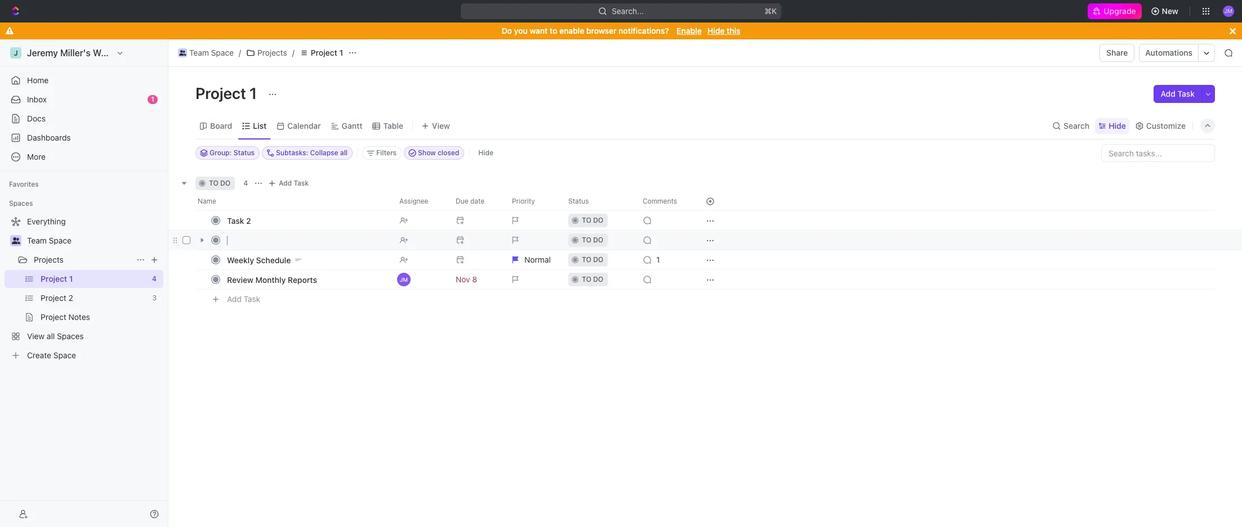 Task type: locate. For each thing, give the bounding box(es) containing it.
2 horizontal spatial hide
[[1109, 121, 1126, 130]]

task up customize
[[1178, 89, 1195, 99]]

to
[[550, 26, 557, 35], [209, 179, 218, 188], [582, 216, 591, 225], [582, 236, 591, 245], [582, 256, 591, 264], [582, 276, 591, 284]]

1 horizontal spatial spaces
[[57, 332, 84, 341]]

notes
[[68, 313, 90, 322]]

2 horizontal spatial task
[[1178, 89, 1195, 99]]

2 vertical spatial add task button
[[222, 293, 265, 307]]

enable
[[559, 26, 584, 35]]

0 horizontal spatial add task
[[227, 294, 260, 304]]

2 vertical spatial hide
[[479, 149, 494, 157]]

0 horizontal spatial 4
[[152, 275, 157, 283]]

Search tasks... text field
[[1102, 145, 1215, 162]]

2 up project notes
[[68, 294, 73, 303]]

2 horizontal spatial add task button
[[1154, 85, 1202, 103]]

all right collapse
[[340, 149, 348, 157]]

1 vertical spatial spaces
[[57, 332, 84, 341]]

spaces down project notes
[[57, 332, 84, 341]]

0 vertical spatial add
[[1161, 89, 1176, 99]]

1 vertical spatial team
[[27, 236, 47, 246]]

0 horizontal spatial add
[[227, 294, 242, 304]]

4 up 3
[[152, 275, 157, 283]]

jeremy
[[27, 48, 58, 58]]

add up name dropdown button
[[279, 179, 292, 188]]

1 horizontal spatial 4
[[243, 179, 248, 188]]

0 vertical spatial team
[[189, 48, 209, 57]]

dashboards link
[[5, 129, 163, 147]]

team space down everything
[[27, 236, 71, 246]]

None text field
[[221, 232, 390, 249]]

sidebar navigation
[[0, 39, 171, 528]]

gantt link
[[340, 118, 363, 134]]

0 vertical spatial projects
[[257, 48, 287, 57]]

4
[[243, 179, 248, 188], [152, 275, 157, 283]]

/
[[239, 48, 241, 57], [292, 48, 295, 57]]

team space link
[[175, 46, 237, 60], [27, 232, 161, 250]]

home
[[27, 75, 49, 85]]

1 vertical spatial task
[[294, 179, 309, 188]]

view
[[432, 121, 450, 130], [27, 332, 45, 341]]

to do button for review monthly reports link
[[562, 270, 636, 290]]

space right user group image at left
[[211, 48, 234, 57]]

add task down review
[[227, 294, 260, 304]]

add task button down review
[[222, 293, 265, 307]]

0 horizontal spatial projects link
[[34, 251, 132, 269]]

0 vertical spatial hide
[[708, 26, 725, 35]]

subtasks: collapse all
[[276, 149, 348, 157]]

to do button for "weekly schedule" link at left
[[562, 250, 636, 270]]

add task button up customize
[[1154, 85, 1202, 103]]

1 horizontal spatial projects link
[[243, 46, 290, 60]]

add for add task "button" to the left
[[227, 294, 242, 304]]

date
[[470, 197, 485, 206]]

project 1 link
[[297, 46, 346, 60], [41, 270, 148, 288]]

projects
[[257, 48, 287, 57], [34, 255, 64, 265]]

enable
[[677, 26, 702, 35]]

team
[[189, 48, 209, 57], [27, 236, 47, 246]]

hide right closed
[[479, 149, 494, 157]]

hide left this
[[708, 26, 725, 35]]

do for review monthly reports link
[[593, 276, 604, 284]]

0 vertical spatial status
[[234, 149, 255, 157]]

all up create space
[[47, 332, 55, 341]]

view up show closed
[[432, 121, 450, 130]]

to do button for ‎task 2 link
[[562, 211, 636, 231]]

1 horizontal spatial task
[[294, 179, 309, 188]]

upgrade link
[[1088, 3, 1142, 19]]

0 vertical spatial team space
[[189, 48, 234, 57]]

j
[[14, 49, 18, 57]]

0 vertical spatial all
[[340, 149, 348, 157]]

3 to do button from the top
[[562, 250, 636, 270]]

space down view all spaces
[[53, 351, 76, 361]]

1 vertical spatial 2
[[68, 294, 73, 303]]

2 horizontal spatial add
[[1161, 89, 1176, 99]]

task up name dropdown button
[[294, 179, 309, 188]]

1 vertical spatial add task
[[279, 179, 309, 188]]

1 to do button from the top
[[562, 211, 636, 231]]

1 horizontal spatial view
[[432, 121, 450, 130]]

add task for add task "button" to the right
[[1161, 89, 1195, 99]]

1 vertical spatial project 1 link
[[41, 270, 148, 288]]

0 horizontal spatial add task button
[[222, 293, 265, 307]]

4 down group: status
[[243, 179, 248, 188]]

space inside create space link
[[53, 351, 76, 361]]

0 vertical spatial project 1
[[311, 48, 343, 57]]

schedule
[[256, 256, 291, 265]]

everything
[[27, 217, 66, 226]]

favorites button
[[5, 178, 43, 192]]

task
[[1178, 89, 1195, 99], [294, 179, 309, 188], [244, 294, 260, 304]]

customize button
[[1132, 118, 1189, 134]]

1 horizontal spatial add task button
[[265, 177, 313, 190]]

1 horizontal spatial project 1 link
[[297, 46, 346, 60]]

0 horizontal spatial view
[[27, 332, 45, 341]]

to do for review monthly reports link
[[582, 276, 604, 284]]

0 horizontal spatial status
[[234, 149, 255, 157]]

0 horizontal spatial spaces
[[9, 199, 33, 208]]

1 horizontal spatial status
[[568, 197, 589, 206]]

project for left project 1 link
[[41, 274, 67, 284]]

status right group:
[[234, 149, 255, 157]]

add
[[1161, 89, 1176, 99], [279, 179, 292, 188], [227, 294, 242, 304]]

2 horizontal spatial add task
[[1161, 89, 1195, 99]]

team space
[[189, 48, 234, 57], [27, 236, 71, 246]]

add task up name dropdown button
[[279, 179, 309, 188]]

board
[[210, 121, 232, 130]]

space
[[211, 48, 234, 57], [49, 236, 71, 246], [53, 351, 76, 361]]

tree containing everything
[[5, 213, 163, 365]]

1 vertical spatial jm
[[400, 277, 408, 283]]

1
[[339, 48, 343, 57], [250, 84, 257, 103], [151, 95, 154, 104], [656, 255, 660, 265], [69, 274, 73, 284]]

you
[[514, 26, 528, 35]]

project
[[311, 48, 337, 57], [196, 84, 246, 103], [41, 274, 67, 284], [41, 294, 66, 303], [41, 313, 66, 322]]

⌘k
[[765, 6, 777, 16]]

0 horizontal spatial project 1
[[41, 274, 73, 284]]

review monthly reports
[[227, 275, 317, 285]]

projects inside sidebar navigation
[[34, 255, 64, 265]]

team space right user group image at left
[[189, 48, 234, 57]]

0 horizontal spatial team
[[27, 236, 47, 246]]

1 vertical spatial 4
[[152, 275, 157, 283]]

1 vertical spatial status
[[568, 197, 589, 206]]

0 horizontal spatial project 1 link
[[41, 270, 148, 288]]

1 horizontal spatial projects
[[257, 48, 287, 57]]

inbox
[[27, 95, 47, 104]]

‎task
[[227, 216, 244, 226]]

upgrade
[[1104, 6, 1136, 16]]

user group image
[[12, 238, 20, 245]]

2 inside sidebar navigation
[[68, 294, 73, 303]]

new
[[1162, 6, 1179, 16]]

team space inside sidebar navigation
[[27, 236, 71, 246]]

jm
[[1225, 7, 1233, 14], [400, 277, 408, 283]]

2 horizontal spatial project 1
[[311, 48, 343, 57]]

spaces down favorites button
[[9, 199, 33, 208]]

jeremy miller's workspace, , element
[[10, 47, 21, 59]]

review
[[227, 275, 254, 285]]

1 horizontal spatial team space link
[[175, 46, 237, 60]]

2 / from the left
[[292, 48, 295, 57]]

miller's
[[60, 48, 91, 58]]

1 vertical spatial hide
[[1109, 121, 1126, 130]]

2 vertical spatial space
[[53, 351, 76, 361]]

projects link
[[243, 46, 290, 60], [34, 251, 132, 269]]

tree inside sidebar navigation
[[5, 213, 163, 365]]

create
[[27, 351, 51, 361]]

browser
[[586, 26, 617, 35]]

subtasks:
[[276, 149, 308, 157]]

1 horizontal spatial add task
[[279, 179, 309, 188]]

task for add task "button" to the right
[[1178, 89, 1195, 99]]

0 horizontal spatial jm
[[400, 277, 408, 283]]

1 vertical spatial project 1
[[196, 84, 260, 103]]

search button
[[1049, 118, 1093, 134]]

1 horizontal spatial all
[[340, 149, 348, 157]]

add task button up name dropdown button
[[265, 177, 313, 190]]

1 vertical spatial space
[[49, 236, 71, 246]]

4 to do button from the top
[[562, 270, 636, 290]]

jm button
[[1220, 2, 1238, 20], [393, 270, 449, 290]]

customize
[[1146, 121, 1186, 130]]

1 horizontal spatial team space
[[189, 48, 234, 57]]

‎task 2
[[227, 216, 251, 226]]

view inside sidebar navigation
[[27, 332, 45, 341]]

0 vertical spatial add task button
[[1154, 85, 1202, 103]]

0 horizontal spatial all
[[47, 332, 55, 341]]

1 vertical spatial projects
[[34, 255, 64, 265]]

task down review
[[244, 294, 260, 304]]

0 vertical spatial 2
[[246, 216, 251, 226]]

view inside button
[[432, 121, 450, 130]]

add up customize
[[1161, 89, 1176, 99]]

3
[[152, 294, 157, 303]]

1 horizontal spatial jm button
[[1220, 2, 1238, 20]]

0 horizontal spatial team space link
[[27, 232, 161, 250]]

to do button
[[562, 211, 636, 231], [562, 230, 636, 251], [562, 250, 636, 270], [562, 270, 636, 290]]

2 vertical spatial add
[[227, 294, 242, 304]]

project 1
[[311, 48, 343, 57], [196, 84, 260, 103], [41, 274, 73, 284]]

team right user group image at left
[[189, 48, 209, 57]]

show
[[418, 149, 436, 157]]

view button
[[417, 118, 454, 134]]

0 horizontal spatial 2
[[68, 294, 73, 303]]

1 vertical spatial all
[[47, 332, 55, 341]]

2 vertical spatial task
[[244, 294, 260, 304]]

1 horizontal spatial project 1
[[196, 84, 260, 103]]

status right priority dropdown button
[[568, 197, 589, 206]]

2 vertical spatial add task
[[227, 294, 260, 304]]

to do
[[209, 179, 231, 188], [582, 216, 604, 225], [582, 236, 604, 245], [582, 256, 604, 264], [582, 276, 604, 284]]

add task button
[[1154, 85, 1202, 103], [265, 177, 313, 190], [222, 293, 265, 307]]

view up create
[[27, 332, 45, 341]]

2 right ‎task
[[246, 216, 251, 226]]

add down review
[[227, 294, 242, 304]]

2 to do button from the top
[[562, 230, 636, 251]]

1 vertical spatial team space
[[27, 236, 71, 246]]

0 vertical spatial projects link
[[243, 46, 290, 60]]

1 vertical spatial add
[[279, 179, 292, 188]]

0 horizontal spatial projects
[[34, 255, 64, 265]]

to do for ‎task 2 link
[[582, 216, 604, 225]]

space down everything
[[49, 236, 71, 246]]

1 horizontal spatial 2
[[246, 216, 251, 226]]

team right user group icon
[[27, 236, 47, 246]]

status button
[[562, 193, 636, 211]]

1 horizontal spatial jm
[[1225, 7, 1233, 14]]

gantt
[[342, 121, 363, 130]]

review monthly reports link
[[224, 272, 390, 288]]

docs
[[27, 114, 46, 123]]

name
[[198, 197, 216, 206]]

1 horizontal spatial /
[[292, 48, 295, 57]]

0 horizontal spatial /
[[239, 48, 241, 57]]

0 horizontal spatial jm button
[[393, 270, 449, 290]]

hide right search
[[1109, 121, 1126, 130]]

collapse
[[310, 149, 338, 157]]

spaces
[[9, 199, 33, 208], [57, 332, 84, 341]]

add task up customize
[[1161, 89, 1195, 99]]

1 vertical spatial team space link
[[27, 232, 161, 250]]

1 button
[[636, 250, 692, 270]]

assignee button
[[393, 193, 449, 211]]

0 horizontal spatial team space
[[27, 236, 71, 246]]

assignee
[[399, 197, 428, 206]]

due date
[[456, 197, 485, 206]]

want
[[530, 26, 548, 35]]

2 vertical spatial project 1
[[41, 274, 73, 284]]

tree
[[5, 213, 163, 365]]

1 vertical spatial view
[[27, 332, 45, 341]]

all
[[340, 149, 348, 157], [47, 332, 55, 341]]

0 vertical spatial task
[[1178, 89, 1195, 99]]

0 horizontal spatial task
[[244, 294, 260, 304]]

0 vertical spatial 4
[[243, 179, 248, 188]]

0 vertical spatial view
[[432, 121, 450, 130]]

to do for "weekly schedule" link at left
[[582, 256, 604, 264]]

0 vertical spatial add task
[[1161, 89, 1195, 99]]

0 horizontal spatial hide
[[479, 149, 494, 157]]



Task type: vqa. For each thing, say whether or not it's contained in the screenshot.
⌘K
yes



Task type: describe. For each thing, give the bounding box(es) containing it.
add task for add task "button" to the left
[[227, 294, 260, 304]]

project for project 2 link
[[41, 294, 66, 303]]

calendar
[[287, 121, 321, 130]]

‎task 2 link
[[224, 213, 390, 229]]

project 2 link
[[41, 290, 148, 308]]

1 vertical spatial add task button
[[265, 177, 313, 190]]

1 / from the left
[[239, 48, 241, 57]]

notifications?
[[619, 26, 669, 35]]

comments button
[[636, 193, 692, 211]]

closed
[[438, 149, 459, 157]]

to for second to do dropdown button from the top of the page
[[582, 236, 591, 245]]

automations
[[1146, 48, 1193, 57]]

1 horizontal spatial add
[[279, 179, 292, 188]]

search
[[1064, 121, 1090, 130]]

task for add task "button" to the left
[[244, 294, 260, 304]]

comments
[[643, 197, 677, 206]]

workspace
[[93, 48, 140, 58]]

automations button
[[1140, 45, 1198, 61]]

calendar link
[[285, 118, 321, 134]]

table link
[[381, 118, 403, 134]]

view for view
[[432, 121, 450, 130]]

dashboards
[[27, 133, 71, 143]]

hide inside button
[[479, 149, 494, 157]]

share
[[1107, 48, 1128, 57]]

home link
[[5, 72, 163, 90]]

board link
[[208, 118, 232, 134]]

priority button
[[505, 193, 562, 211]]

project for project notes link
[[41, 313, 66, 322]]

project notes
[[41, 313, 90, 322]]

project notes link
[[41, 309, 161, 327]]

more
[[27, 152, 46, 162]]

view for view all spaces
[[27, 332, 45, 341]]

0 vertical spatial project 1 link
[[297, 46, 346, 60]]

1 horizontal spatial hide
[[708, 26, 725, 35]]

0 vertical spatial jm button
[[1220, 2, 1238, 20]]

do you want to enable browser notifications? enable hide this
[[502, 26, 741, 35]]

do for "weekly schedule" link at left
[[593, 256, 604, 264]]

show closed
[[418, 149, 459, 157]]

show closed button
[[404, 146, 464, 160]]

jeremy miller's workspace
[[27, 48, 140, 58]]

status inside dropdown button
[[568, 197, 589, 206]]

new button
[[1146, 2, 1185, 20]]

do
[[502, 26, 512, 35]]

this
[[727, 26, 741, 35]]

reports
[[288, 275, 317, 285]]

due
[[456, 197, 469, 206]]

add for add task "button" to the right
[[1161, 89, 1176, 99]]

create space link
[[5, 347, 161, 365]]

view all spaces
[[27, 332, 84, 341]]

share button
[[1100, 44, 1135, 62]]

1 vertical spatial projects link
[[34, 251, 132, 269]]

search...
[[612, 6, 644, 16]]

2 for ‎task 2
[[246, 216, 251, 226]]

normal button
[[505, 250, 562, 270]]

weekly
[[227, 256, 254, 265]]

more button
[[5, 148, 163, 166]]

list link
[[251, 118, 267, 134]]

0 vertical spatial team space link
[[175, 46, 237, 60]]

4 inside sidebar navigation
[[152, 275, 157, 283]]

1 horizontal spatial team
[[189, 48, 209, 57]]

weekly schedule
[[227, 256, 291, 265]]

filters button
[[362, 146, 402, 160]]

hide button
[[474, 146, 498, 160]]

create space
[[27, 351, 76, 361]]

view all spaces link
[[5, 328, 161, 346]]

1 vertical spatial jm button
[[393, 270, 449, 290]]

project 1 inside sidebar navigation
[[41, 274, 73, 284]]

to for "weekly schedule" link at left's to do dropdown button
[[582, 256, 591, 264]]

all inside sidebar navigation
[[47, 332, 55, 341]]

user group image
[[179, 50, 186, 56]]

0 vertical spatial spaces
[[9, 199, 33, 208]]

hide inside dropdown button
[[1109, 121, 1126, 130]]

project 2
[[41, 294, 73, 303]]

group: status
[[210, 149, 255, 157]]

0 vertical spatial jm
[[1225, 7, 1233, 14]]

team inside sidebar navigation
[[27, 236, 47, 246]]

favorites
[[9, 180, 39, 189]]

priority
[[512, 197, 535, 206]]

0 vertical spatial space
[[211, 48, 234, 57]]

everything link
[[5, 213, 161, 231]]

1 inside 1 dropdown button
[[656, 255, 660, 265]]

filters
[[376, 149, 397, 157]]

to for review monthly reports link's to do dropdown button
[[582, 276, 591, 284]]

table
[[383, 121, 403, 130]]

weekly schedule link
[[224, 252, 390, 268]]

hide button
[[1095, 118, 1130, 134]]

to for ‎task 2 link to do dropdown button
[[582, 216, 591, 225]]

do for ‎task 2 link
[[593, 216, 604, 225]]

view button
[[417, 113, 454, 139]]

2 for project 2
[[68, 294, 73, 303]]

docs link
[[5, 110, 163, 128]]

normal
[[525, 255, 551, 265]]

monthly
[[256, 275, 286, 285]]

group:
[[210, 149, 232, 157]]

due date button
[[449, 193, 505, 211]]

list
[[253, 121, 267, 130]]



